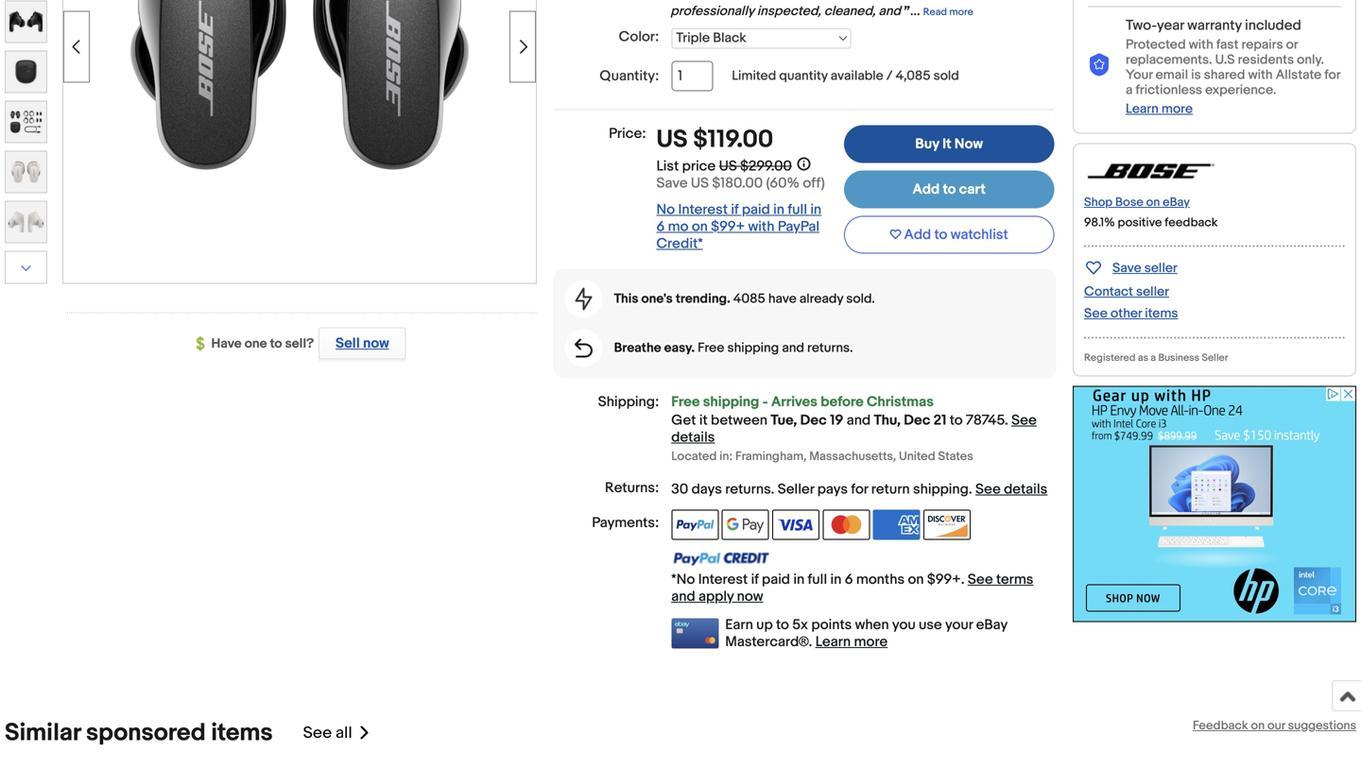 Task type: describe. For each thing, give the bounding box(es) containing it.
sponsored
[[86, 719, 206, 748]]

add to cart link
[[844, 171, 1054, 208]]

shop
[[1084, 195, 1113, 210]]

items inside contact seller see other items
[[1145, 306, 1178, 322]]

suggestions
[[1288, 719, 1356, 733]]

(60%
[[766, 175, 800, 192]]

6 for mo
[[656, 218, 665, 235]]

one
[[245, 336, 267, 352]]

0 vertical spatial now
[[363, 335, 389, 352]]

is inside the item is in a pristine, like-new condition. it has been professionally inspected, cleaned, and
[[731, 0, 741, 1]]

picture 9 of 13 image
[[6, 202, 46, 242]]

google pay image
[[722, 510, 769, 540]]

see down 78745
[[975, 481, 1001, 498]]

pays
[[817, 481, 848, 498]]

returns.
[[807, 340, 853, 356]]

mo
[[668, 218, 689, 235]]

0 vertical spatial shipping
[[727, 340, 779, 356]]

paypal image
[[671, 510, 719, 540]]

seller for save
[[1144, 260, 1177, 276]]

and left "returns."
[[782, 340, 804, 356]]

points
[[811, 617, 852, 634]]

6 for months
[[845, 571, 853, 588]]

have
[[211, 336, 242, 352]]

19
[[830, 412, 843, 429]]

feedback
[[1165, 215, 1218, 230]]

return
[[871, 481, 910, 498]]

"
[[904, 3, 910, 19]]

new
[[845, 0, 869, 1]]

apply
[[698, 588, 734, 605]]

it inside the item is in a pristine, like-new condition. it has been professionally inspected, cleaned, and
[[936, 0, 944, 1]]

visa image
[[772, 510, 819, 540]]

american express image
[[873, 510, 920, 540]]

or
[[1286, 37, 1298, 53]]

limited
[[732, 68, 776, 84]]

5x
[[792, 617, 808, 634]]

have one to sell?
[[211, 336, 314, 352]]

see for see details
[[1011, 412, 1037, 429]]

in inside the item is in a pristine, like-new condition. it has been professionally inspected, cleaned, and
[[744, 0, 754, 1]]

in down (60%
[[773, 201, 784, 218]]

contact seller see other items
[[1084, 284, 1178, 322]]

arrives
[[771, 394, 817, 411]]

one's
[[641, 291, 673, 307]]

21
[[934, 412, 946, 429]]

fast
[[1216, 37, 1239, 53]]

positive
[[1118, 215, 1162, 230]]

list
[[656, 158, 679, 175]]

4,085
[[896, 68, 930, 84]]

similar
[[5, 719, 81, 748]]

$180.00
[[712, 175, 763, 192]]

interest for no
[[678, 201, 728, 218]]

massachusetts,
[[809, 449, 896, 464]]

a inside two-year warranty included protected with fast repairs or replacements. u.s residents only. your email is shared with allstate for a frictionless experience. learn more
[[1126, 82, 1133, 98]]

see details
[[671, 412, 1037, 446]]

price:
[[609, 125, 646, 142]]

in:
[[720, 449, 733, 464]]

see for see all
[[303, 724, 332, 743]]

for inside the us $119.00 main content
[[851, 481, 868, 498]]

quantity:
[[600, 68, 659, 85]]

between
[[711, 412, 767, 429]]

easy.
[[664, 340, 695, 356]]

cart
[[959, 181, 986, 198]]

add to watchlist button
[[844, 216, 1054, 254]]

get it between tue, dec 19 and thu, dec 21 to 78745 .
[[671, 412, 1011, 429]]

more inside " ... read more
[[949, 6, 973, 18]]

located in: framingham, massachusetts, united states
[[671, 449, 973, 464]]

our
[[1267, 719, 1285, 733]]

30 days returns . seller pays for return shipping . see details
[[671, 481, 1047, 498]]

item
[[702, 0, 728, 1]]

and right 19
[[847, 412, 871, 429]]

sell now link
[[314, 327, 406, 360]]

add to watchlist
[[904, 226, 1008, 243]]

advertisement region
[[1073, 386, 1356, 622]]

details inside see details
[[671, 429, 715, 446]]

earn up to 5x points when you use your ebay mastercard®.
[[725, 617, 1007, 651]]

...
[[910, 3, 920, 19]]

seller for business
[[1202, 352, 1228, 364]]

to inside add to cart link
[[943, 181, 956, 198]]

learn more link inside the us $119.00 main content
[[815, 634, 888, 651]]

0 vertical spatial free
[[698, 340, 724, 356]]

cleaned,
[[824, 3, 876, 19]]

limited quantity available / 4,085 sold
[[732, 68, 959, 84]]

pristine,
[[767, 0, 816, 1]]

/
[[886, 68, 893, 84]]

protected
[[1126, 37, 1186, 53]]

registered
[[1084, 352, 1136, 364]]

1 horizontal spatial with
[[1189, 37, 1213, 53]]

color
[[619, 28, 655, 45]]

2 horizontal spatial us
[[719, 158, 737, 175]]

buy it now link
[[844, 125, 1054, 163]]

sold
[[933, 68, 959, 84]]

us $119.00 main content
[[553, 0, 1056, 651]]

shared
[[1204, 67, 1245, 83]]

in left months
[[830, 571, 842, 588]]

now
[[954, 136, 983, 153]]

paid for months
[[762, 571, 790, 588]]

now inside see terms and apply now
[[737, 588, 763, 605]]

breathe easy. free shipping and returns.
[[614, 340, 853, 356]]

business
[[1158, 352, 1199, 364]]

allstate
[[1276, 67, 1321, 83]]

watchlist
[[951, 226, 1008, 243]]

*no interest if paid in full in 6 months on $99+.
[[671, 571, 968, 588]]

paypal
[[778, 218, 819, 235]]

have
[[768, 291, 797, 307]]

buy it now
[[915, 136, 983, 153]]

christmas
[[867, 394, 934, 411]]

payments:
[[592, 515, 659, 532]]

use
[[919, 617, 942, 634]]

learn more
[[815, 634, 888, 651]]

get
[[671, 412, 696, 429]]

you
[[892, 617, 916, 634]]

if for no
[[731, 201, 739, 218]]

mastercard®.
[[725, 634, 812, 651]]

master card image
[[823, 510, 870, 540]]

price
[[682, 158, 716, 175]]

4085
[[733, 291, 765, 307]]

trending.
[[676, 291, 730, 307]]

a inside the item is in a pristine, like-new condition. it has been professionally inspected, cleaned, and
[[757, 0, 764, 1]]

1 horizontal spatial .
[[969, 481, 972, 498]]

full for months
[[808, 571, 827, 588]]

contact seller link
[[1084, 284, 1169, 300]]

bose
[[1115, 195, 1143, 210]]

30
[[671, 481, 688, 498]]

1 horizontal spatial us
[[691, 175, 709, 192]]



Task type: vqa. For each thing, say whether or not it's contained in the screenshot.
Champion
no



Task type: locate. For each thing, give the bounding box(es) containing it.
1 horizontal spatial is
[[1191, 67, 1201, 83]]

1 vertical spatial interest
[[698, 571, 748, 588]]

with down warranty at the top of page
[[1189, 37, 1213, 53]]

1 horizontal spatial full
[[808, 571, 827, 588]]

included
[[1245, 17, 1301, 34]]

1 vertical spatial seller
[[778, 481, 814, 498]]

sell
[[336, 335, 360, 352]]

and left apply
[[671, 588, 695, 605]]

see
[[1084, 306, 1108, 322], [1011, 412, 1037, 429], [975, 481, 1001, 498], [968, 571, 993, 588], [303, 724, 332, 743]]

98.1% positive feedback
[[1084, 215, 1218, 230]]

$99+
[[711, 218, 745, 235]]

all
[[335, 724, 352, 743]]

shipping down 4085
[[727, 340, 779, 356]]

now up the "earn"
[[737, 588, 763, 605]]

ebay inside earn up to 5x points when you use your ebay mastercard®.
[[976, 617, 1007, 634]]

two-year warranty included protected with fast repairs or replacements. u.s residents only. your email is shared with allstate for a frictionless experience. learn more
[[1126, 17, 1340, 117]]

free
[[698, 340, 724, 356], [671, 394, 700, 411]]

on right mo
[[692, 218, 708, 235]]

paid down save us $180.00 (60% off)
[[742, 201, 770, 218]]

inspected,
[[757, 3, 821, 19]]

1 horizontal spatial more
[[949, 6, 973, 18]]

paid for mo
[[742, 201, 770, 218]]

. down framingham,
[[771, 481, 774, 498]]

if down paypal credit image
[[751, 571, 759, 588]]

items left see all text box
[[211, 719, 273, 748]]

1 horizontal spatial seller
[[1202, 352, 1228, 364]]

1 vertical spatial details
[[1004, 481, 1047, 498]]

in down off)
[[810, 201, 821, 218]]

see details link up massachusetts,
[[671, 412, 1037, 446]]

.
[[1005, 412, 1008, 429], [771, 481, 774, 498], [969, 481, 972, 498]]

on left $99+.
[[908, 571, 924, 588]]

with right $99+
[[748, 218, 775, 235]]

0 vertical spatial paid
[[742, 201, 770, 218]]

us $119.00
[[656, 125, 773, 155]]

interest inside no interest if paid in full in 6 mo on $99+ with paypal credit*
[[678, 201, 728, 218]]

more down the has on the top of page
[[949, 6, 973, 18]]

2 vertical spatial with details__icon image
[[575, 339, 593, 358]]

0 vertical spatial for
[[1324, 67, 1340, 83]]

1 vertical spatial save
[[1112, 260, 1141, 276]]

save up contact seller link
[[1112, 260, 1141, 276]]

dec left the 21
[[904, 412, 930, 429]]

save for save us $180.00 (60% off)
[[656, 175, 688, 192]]

this one's trending. 4085 have already sold.
[[614, 291, 875, 307]]

contact
[[1084, 284, 1133, 300]]

1 vertical spatial learn
[[815, 634, 851, 651]]

items right other
[[1145, 306, 1178, 322]]

buy
[[915, 136, 939, 153]]

interest for *no
[[698, 571, 748, 588]]

1 vertical spatial free
[[671, 394, 700, 411]]

*no
[[671, 571, 695, 588]]

0 vertical spatial learn
[[1126, 101, 1159, 117]]

2 vertical spatial shipping
[[913, 481, 969, 498]]

ebay up "feedback"
[[1163, 195, 1190, 210]]

and
[[878, 3, 901, 19], [782, 340, 804, 356], [847, 412, 871, 429], [671, 588, 695, 605]]

this
[[614, 291, 638, 307]]

is right item
[[731, 0, 741, 1]]

the
[[677, 0, 699, 1]]

more down frictionless
[[1161, 101, 1193, 117]]

to right one
[[270, 336, 282, 352]]

0 vertical spatial if
[[731, 201, 739, 218]]

0 horizontal spatial save
[[656, 175, 688, 192]]

0 vertical spatial add
[[912, 181, 940, 198]]

add down add to cart link
[[904, 226, 931, 243]]

with details__icon image for this one's trending.
[[575, 288, 592, 311]]

0 horizontal spatial items
[[211, 719, 273, 748]]

2 vertical spatial more
[[854, 634, 888, 651]]

1 horizontal spatial details
[[1004, 481, 1047, 498]]

6 inside no interest if paid in full in 6 mo on $99+ with paypal credit*
[[656, 218, 665, 235]]

free shipping - arrives before christmas
[[671, 394, 934, 411]]

learn right 5x
[[815, 634, 851, 651]]

paid up up
[[762, 571, 790, 588]]

learn inside two-year warranty included protected with fast repairs or replacements. u.s residents only. your email is shared with allstate for a frictionless experience. learn more
[[1126, 101, 1159, 117]]

0 horizontal spatial ebay
[[976, 617, 1007, 634]]

1 vertical spatial 6
[[845, 571, 853, 588]]

in right item
[[744, 0, 754, 1]]

full down (60%
[[788, 201, 807, 218]]

feedback on our suggestions
[[1193, 719, 1356, 733]]

with inside no interest if paid in full in 6 mo on $99+ with paypal credit*
[[748, 218, 775, 235]]

see inside see details
[[1011, 412, 1037, 429]]

registered as a business seller
[[1084, 352, 1228, 364]]

1 vertical spatial paid
[[762, 571, 790, 588]]

see inside see terms and apply now
[[968, 571, 993, 588]]

learn more link down see terms and apply now
[[815, 634, 888, 651]]

if down $180.00 on the right top of page
[[731, 201, 739, 218]]

add for add to cart
[[912, 181, 940, 198]]

to left cart at the top of the page
[[943, 181, 956, 198]]

-
[[762, 394, 768, 411]]

0 vertical spatial see details link
[[671, 412, 1037, 446]]

1 horizontal spatial 6
[[845, 571, 853, 588]]

paid
[[742, 201, 770, 218], [762, 571, 790, 588]]

1 vertical spatial shipping
[[703, 394, 759, 411]]

list price us $299.00
[[656, 158, 792, 175]]

2 vertical spatial a
[[1151, 352, 1156, 364]]

0 horizontal spatial full
[[788, 201, 807, 218]]

more inside two-year warranty included protected with fast repairs or replacements. u.s residents only. your email is shared with allstate for a frictionless experience. learn more
[[1161, 101, 1193, 117]]

learn down frictionless
[[1126, 101, 1159, 117]]

1 horizontal spatial items
[[1145, 306, 1178, 322]]

ebay right your
[[976, 617, 1007, 634]]

it up " ... read more
[[936, 0, 944, 1]]

1 horizontal spatial for
[[1324, 67, 1340, 83]]

seller inside the us $119.00 main content
[[778, 481, 814, 498]]

1 vertical spatial more
[[1161, 101, 1193, 117]]

now right sell
[[363, 335, 389, 352]]

off)
[[803, 175, 825, 192]]

and down condition.
[[878, 3, 901, 19]]

0 horizontal spatial seller
[[778, 481, 814, 498]]

1 vertical spatial ebay
[[976, 617, 1007, 634]]

0 horizontal spatial dec
[[800, 412, 827, 429]]

2 vertical spatial with
[[748, 218, 775, 235]]

and inside the item is in a pristine, like-new condition. it has been professionally inspected, cleaned, and
[[878, 3, 901, 19]]

see left all
[[303, 724, 332, 743]]

interest right no
[[678, 201, 728, 218]]

0 vertical spatial full
[[788, 201, 807, 218]]

seller right business
[[1202, 352, 1228, 364]]

save seller button
[[1084, 256, 1177, 278]]

with details__icon image left this
[[575, 288, 592, 311]]

ebay mastercard image
[[671, 619, 719, 649]]

see terms and apply now link
[[671, 571, 1033, 605]]

if for *no
[[751, 571, 759, 588]]

interest down paypal credit image
[[698, 571, 748, 588]]

to inside earn up to 5x points when you use your ebay mastercard®.
[[776, 617, 789, 634]]

0 horizontal spatial learn
[[815, 634, 851, 651]]

see details link
[[671, 412, 1037, 446], [975, 481, 1047, 498]]

add for add to watchlist
[[904, 226, 931, 243]]

interest
[[678, 201, 728, 218], [698, 571, 748, 588]]

0 vertical spatial interest
[[678, 201, 728, 218]]

1 vertical spatial add
[[904, 226, 931, 243]]

$119.00
[[693, 125, 773, 155]]

up
[[756, 617, 773, 634]]

1 horizontal spatial if
[[751, 571, 759, 588]]

1 vertical spatial see details link
[[975, 481, 1047, 498]]

year
[[1157, 17, 1184, 34]]

is right email
[[1191, 67, 1201, 83]]

thu,
[[874, 412, 901, 429]]

your
[[945, 617, 973, 634]]

only.
[[1297, 52, 1324, 68]]

with details__icon image for two-year warranty included
[[1088, 53, 1111, 77]]

to right the 21
[[950, 412, 963, 429]]

0 horizontal spatial 6
[[656, 218, 665, 235]]

1 vertical spatial if
[[751, 571, 759, 588]]

framingham,
[[735, 449, 807, 464]]

us down $119.00
[[719, 158, 737, 175]]

save up no
[[656, 175, 688, 192]]

no interest if paid in full in 6 mo on $99+ with paypal credit* link
[[656, 201, 821, 252]]

0 horizontal spatial if
[[731, 201, 739, 218]]

to left 5x
[[776, 617, 789, 634]]

more left "you"
[[854, 634, 888, 651]]

save us $180.00 (60% off)
[[656, 175, 825, 192]]

seller up visa image
[[778, 481, 814, 498]]

see all link
[[303, 719, 371, 748]]

and inside see terms and apply now
[[671, 588, 695, 605]]

picture 7 of 13 image
[[6, 102, 46, 142]]

dec
[[800, 412, 827, 429], [904, 412, 930, 429]]

picture 8 of 13 image
[[6, 152, 46, 192]]

a right as
[[1151, 352, 1156, 364]]

when
[[855, 617, 889, 634]]

98.1%
[[1084, 215, 1115, 230]]

picture 6 of 13 image
[[6, 52, 46, 92]]

ebay
[[1163, 195, 1190, 210], [976, 617, 1007, 634]]

seller for contact
[[1136, 284, 1169, 300]]

See all text field
[[303, 724, 352, 743]]

free right easy.
[[698, 340, 724, 356]]

with details__icon image left breathe
[[575, 339, 593, 358]]

for inside two-year warranty included protected with fast repairs or replacements. u.s residents only. your email is shared with allstate for a frictionless experience. learn more
[[1324, 67, 1340, 83]]

0 horizontal spatial us
[[656, 125, 688, 155]]

full inside no interest if paid in full in 6 mo on $99+ with paypal credit*
[[788, 201, 807, 218]]

0 horizontal spatial a
[[757, 0, 764, 1]]

1 horizontal spatial learn
[[1126, 101, 1159, 117]]

0 vertical spatial items
[[1145, 306, 1178, 322]]

0 vertical spatial with
[[1189, 37, 1213, 53]]

. down states
[[969, 481, 972, 498]]

0 vertical spatial it
[[936, 0, 944, 1]]

a left frictionless
[[1126, 82, 1133, 98]]

states
[[938, 449, 973, 464]]

see right 78745
[[1011, 412, 1037, 429]]

2 horizontal spatial with
[[1248, 67, 1273, 83]]

1 vertical spatial full
[[808, 571, 827, 588]]

free up get
[[671, 394, 700, 411]]

dec down free shipping - arrives before christmas
[[800, 412, 827, 429]]

0 vertical spatial details
[[671, 429, 715, 446]]

bose quietcomfort ii noise cancelling headphones, certified refurbished - picture 2 of 13 image
[[63, 0, 536, 222]]

1 vertical spatial it
[[942, 136, 951, 153]]

returns:
[[605, 480, 659, 497]]

details up located
[[671, 429, 715, 446]]

0 horizontal spatial now
[[363, 335, 389, 352]]

warranty
[[1187, 17, 1242, 34]]

6 left months
[[845, 571, 853, 588]]

see inside contact seller see other items
[[1084, 306, 1108, 322]]

condition.
[[872, 0, 933, 1]]

paid inside no interest if paid in full in 6 mo on $99+ with paypal credit*
[[742, 201, 770, 218]]

learn more link
[[1126, 101, 1193, 117], [815, 634, 888, 651]]

1 horizontal spatial ebay
[[1163, 195, 1190, 210]]

to left "watchlist"
[[934, 226, 947, 243]]

learn inside the us $119.00 main content
[[815, 634, 851, 651]]

learn more link down frictionless
[[1126, 101, 1193, 117]]

other
[[1111, 306, 1142, 322]]

the item is in a pristine, like-new condition. it has been professionally inspected, cleaned, and
[[670, 0, 1001, 19]]

if inside no interest if paid in full in 6 mo on $99+ with paypal credit*
[[731, 201, 739, 218]]

2 dec from the left
[[904, 412, 930, 429]]

it right buy
[[942, 136, 951, 153]]

1 horizontal spatial now
[[737, 588, 763, 605]]

seller
[[1202, 352, 1228, 364], [778, 481, 814, 498]]

discover image
[[924, 510, 971, 540]]

2 horizontal spatial .
[[1005, 412, 1008, 429]]

seller inside contact seller see other items
[[1136, 284, 1169, 300]]

0 horizontal spatial with
[[748, 218, 775, 235]]

add
[[912, 181, 940, 198], [904, 226, 931, 243]]

shipping up between
[[703, 394, 759, 411]]

0 horizontal spatial is
[[731, 0, 741, 1]]

0 vertical spatial is
[[731, 0, 741, 1]]

seller up contact seller link
[[1144, 260, 1177, 276]]

seller inside button
[[1144, 260, 1177, 276]]

feedback on our suggestions link
[[1193, 719, 1356, 733]]

read
[[923, 6, 947, 18]]

dollar sign image
[[196, 337, 211, 352]]

it
[[699, 412, 708, 429]]

see left terms
[[968, 571, 993, 588]]

for right the pays
[[851, 481, 868, 498]]

1 vertical spatial is
[[1191, 67, 1201, 83]]

is inside two-year warranty included protected with fast repairs or replacements. u.s residents only. your email is shared with allstate for a frictionless experience. learn more
[[1191, 67, 1201, 83]]

seller down save seller
[[1136, 284, 1169, 300]]

with details__icon image for breathe easy.
[[575, 339, 593, 358]]

with details__icon image
[[1088, 53, 1111, 77], [575, 288, 592, 311], [575, 339, 593, 358]]

items
[[1145, 306, 1178, 322], [211, 719, 273, 748]]

seller for .
[[778, 481, 814, 498]]

credit*
[[656, 235, 703, 252]]

1 horizontal spatial learn more link
[[1126, 101, 1193, 117]]

1 vertical spatial seller
[[1136, 284, 1169, 300]]

already
[[799, 291, 843, 307]]

Quantity: text field
[[671, 61, 713, 91]]

0 horizontal spatial more
[[854, 634, 888, 651]]

us right list
[[691, 175, 709, 192]]

for right only.
[[1324, 67, 1340, 83]]

1 horizontal spatial save
[[1112, 260, 1141, 276]]

details down 78745
[[1004, 481, 1047, 498]]

save inside the us $119.00 main content
[[656, 175, 688, 192]]

0 vertical spatial learn more link
[[1126, 101, 1193, 117]]

with details__icon image left your
[[1088, 53, 1111, 77]]

u.s
[[1215, 52, 1235, 68]]

read more link
[[923, 3, 973, 19]]

1 vertical spatial learn more link
[[815, 634, 888, 651]]

0 vertical spatial a
[[757, 0, 764, 1]]

feedback
[[1193, 719, 1248, 733]]

for
[[1324, 67, 1340, 83], [851, 481, 868, 498]]

a up inspected,
[[757, 0, 764, 1]]

similar sponsored items
[[5, 719, 273, 748]]

your
[[1126, 67, 1153, 83]]

0 vertical spatial ebay
[[1163, 195, 1190, 210]]

learn
[[1126, 101, 1159, 117], [815, 634, 851, 651]]

save for save seller
[[1112, 260, 1141, 276]]

shop bose on ebay link
[[1084, 195, 1190, 210]]

2 horizontal spatial more
[[1161, 101, 1193, 117]]

add inside button
[[904, 226, 931, 243]]

6 left mo
[[656, 218, 665, 235]]

1 vertical spatial for
[[851, 481, 868, 498]]

sold.
[[846, 291, 875, 307]]

full up "points" on the bottom right of page
[[808, 571, 827, 588]]

save inside button
[[1112, 260, 1141, 276]]

on up 98.1% positive feedback
[[1146, 195, 1160, 210]]

see details link down 78745
[[975, 481, 1047, 498]]

us up list
[[656, 125, 688, 155]]

0 vertical spatial seller
[[1144, 260, 1177, 276]]

1 dec from the left
[[800, 412, 827, 429]]

available
[[831, 68, 883, 84]]

email
[[1156, 67, 1188, 83]]

see down contact
[[1084, 306, 1108, 322]]

as
[[1138, 352, 1148, 364]]

0 vertical spatial more
[[949, 6, 973, 18]]

two-
[[1126, 17, 1157, 34]]

0 horizontal spatial details
[[671, 429, 715, 446]]

1 horizontal spatial a
[[1126, 82, 1133, 98]]

in up 5x
[[793, 571, 805, 588]]

1 vertical spatial with
[[1248, 67, 1273, 83]]

shipping:
[[598, 394, 659, 411]]

see for see terms and apply now
[[968, 571, 993, 588]]

2 horizontal spatial a
[[1151, 352, 1156, 364]]

picture 5 of 13 image
[[6, 1, 46, 42]]

1 vertical spatial with details__icon image
[[575, 288, 592, 311]]

breathe
[[614, 340, 661, 356]]

full for mo
[[788, 201, 807, 218]]

1 vertical spatial now
[[737, 588, 763, 605]]

on inside no interest if paid in full in 6 mo on $99+ with paypal credit*
[[692, 218, 708, 235]]

on left our
[[1251, 719, 1265, 733]]

0 vertical spatial seller
[[1202, 352, 1228, 364]]

replacements.
[[1126, 52, 1212, 68]]

0 horizontal spatial .
[[771, 481, 774, 498]]

. right the 21
[[1005, 412, 1008, 429]]

add down buy
[[912, 181, 940, 198]]

0 vertical spatial save
[[656, 175, 688, 192]]

0 vertical spatial 6
[[656, 218, 665, 235]]

days
[[691, 481, 722, 498]]

paypal credit image
[[671, 551, 770, 566]]

residents
[[1238, 52, 1294, 68]]

1 vertical spatial a
[[1126, 82, 1133, 98]]

if
[[731, 201, 739, 218], [751, 571, 759, 588]]

details
[[671, 429, 715, 446], [1004, 481, 1047, 498]]

shipping up the discover image
[[913, 481, 969, 498]]

to inside add to watchlist button
[[934, 226, 947, 243]]

1 vertical spatial items
[[211, 719, 273, 748]]

0 horizontal spatial learn more link
[[815, 634, 888, 651]]

0 vertical spatial with details__icon image
[[1088, 53, 1111, 77]]

with down repairs
[[1248, 67, 1273, 83]]

1 horizontal spatial dec
[[904, 412, 930, 429]]

0 horizontal spatial for
[[851, 481, 868, 498]]

78745
[[966, 412, 1005, 429]]



